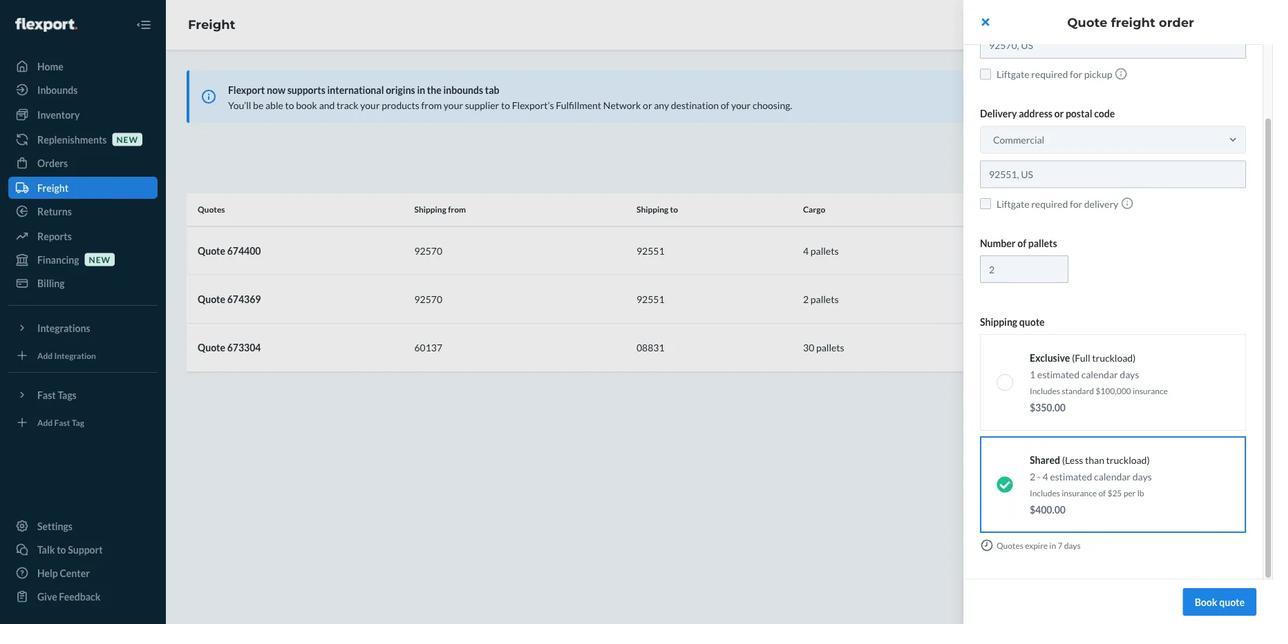Task type: describe. For each thing, give the bounding box(es) containing it.
$100,000
[[1096, 386, 1131, 396]]

shared (less than truckload) 2 - 4 estimated calendar days includes insurance of $25 per lb $400.00
[[1030, 455, 1152, 516]]

liftgate required for pickup
[[997, 68, 1113, 80]]

of inside the shared (less than truckload) 2 - 4 estimated calendar days includes insurance of $25 per lb $400.00
[[1099, 488, 1106, 498]]

4
[[1043, 471, 1048, 483]]

number of pallets
[[980, 237, 1057, 249]]

estimated inside the shared (less than truckload) 2 - 4 estimated calendar days includes insurance of $25 per lb $400.00
[[1050, 471, 1092, 483]]

estimated inside exclusive (full truckload) 1 estimated calendar days includes standard $100,000 insurance $350.00
[[1037, 369, 1080, 381]]

lb
[[1138, 488, 1144, 498]]

standard
[[1062, 386, 1094, 396]]

$350.00
[[1030, 402, 1066, 414]]

book quote button
[[1183, 589, 1257, 617]]

includes inside the shared (less than truckload) 2 - 4 estimated calendar days includes insurance of $25 per lb $400.00
[[1030, 488, 1060, 498]]

liftgate required for delivery
[[997, 198, 1119, 210]]

than
[[1085, 455, 1105, 466]]

help
[[1243, 318, 1256, 338]]

shared
[[1030, 455, 1060, 466]]

order
[[1159, 15, 1194, 30]]

calendar inside exclusive (full truckload) 1 estimated calendar days includes standard $100,000 insurance $350.00
[[1082, 369, 1118, 381]]

quote for shipping quote
[[1019, 316, 1045, 328]]

insurance inside exclusive (full truckload) 1 estimated calendar days includes standard $100,000 insurance $350.00
[[1133, 386, 1168, 396]]

exclusive (full truckload) 1 estimated calendar days includes standard $100,000 insurance $350.00
[[1030, 352, 1168, 414]]

shipping quote
[[980, 316, 1045, 328]]

delivery
[[1084, 198, 1119, 210]]

1 u.s. address only text field from the top
[[980, 31, 1246, 59]]

number
[[980, 237, 1016, 249]]

per
[[1124, 488, 1136, 498]]

address
[[1019, 108, 1053, 120]]

days inside exclusive (full truckload) 1 estimated calendar days includes standard $100,000 insurance $350.00
[[1120, 369, 1139, 381]]

truckload) inside exclusive (full truckload) 1 estimated calendar days includes standard $100,000 insurance $350.00
[[1092, 352, 1136, 364]]

2 vertical spatial days
[[1064, 541, 1081, 551]]

pickup
[[1084, 68, 1113, 80]]

pallets
[[1028, 237, 1057, 249]]

(less
[[1062, 455, 1083, 466]]

-
[[1037, 471, 1041, 483]]

help center
[[1243, 287, 1256, 338]]

quote
[[1067, 15, 1108, 30]]

or
[[1055, 108, 1064, 120]]

check circle image
[[997, 477, 1013, 494]]



Task type: vqa. For each thing, say whether or not it's contained in the screenshot.
'orders'
no



Task type: locate. For each thing, give the bounding box(es) containing it.
quote for book quote
[[1220, 597, 1245, 609]]

for
[[1070, 68, 1083, 80], [1070, 198, 1083, 210]]

0 horizontal spatial insurance
[[1062, 488, 1097, 498]]

required for pickup
[[1032, 68, 1068, 80]]

insurance
[[1133, 386, 1168, 396], [1062, 488, 1097, 498]]

None number field
[[980, 256, 1069, 283]]

truckload) up per
[[1106, 455, 1150, 466]]

quote inside button
[[1220, 597, 1245, 609]]

close image
[[982, 17, 990, 28]]

0 vertical spatial estimated
[[1037, 369, 1080, 381]]

1 liftgate from the top
[[997, 68, 1030, 80]]

7
[[1058, 541, 1063, 551]]

in
[[1050, 541, 1056, 551]]

days
[[1120, 369, 1139, 381], [1133, 471, 1152, 483], [1064, 541, 1081, 551]]

required for delivery
[[1032, 198, 1068, 210]]

u.s. address only text field down quote freight order
[[980, 31, 1246, 59]]

2 for from the top
[[1070, 198, 1083, 210]]

quote right shipping
[[1019, 316, 1045, 328]]

1 vertical spatial liftgate
[[997, 198, 1030, 210]]

liftgate up number of pallets
[[997, 198, 1030, 210]]

1 horizontal spatial of
[[1099, 488, 1106, 498]]

help center button
[[1236, 277, 1263, 348]]

expire
[[1025, 541, 1048, 551]]

1 includes from the top
[[1030, 386, 1060, 396]]

0 vertical spatial liftgate
[[997, 68, 1030, 80]]

0 vertical spatial insurance
[[1133, 386, 1168, 396]]

1 vertical spatial calendar
[[1094, 471, 1131, 483]]

calendar up '$100,000'
[[1082, 369, 1118, 381]]

quotes
[[997, 541, 1024, 551]]

1 for from the top
[[1070, 68, 1083, 80]]

0 horizontal spatial quote
[[1019, 316, 1045, 328]]

1 vertical spatial required
[[1032, 198, 1068, 210]]

insurance right '$100,000'
[[1133, 386, 1168, 396]]

shipping
[[980, 316, 1018, 328]]

1 horizontal spatial quote
[[1220, 597, 1245, 609]]

delivery address or postal code
[[980, 108, 1115, 120]]

u.s. address only text field up delivery
[[980, 161, 1246, 188]]

1 required from the top
[[1032, 68, 1068, 80]]

1
[[1030, 369, 1036, 381]]

of
[[1018, 237, 1027, 249], [1099, 488, 1106, 498]]

required up delivery address or postal code
[[1032, 68, 1068, 80]]

truckload) inside the shared (less than truckload) 2 - 4 estimated calendar days includes insurance of $25 per lb $400.00
[[1106, 455, 1150, 466]]

quote
[[1019, 316, 1045, 328], [1220, 597, 1245, 609]]

0 vertical spatial includes
[[1030, 386, 1060, 396]]

center
[[1243, 287, 1256, 316]]

2
[[1030, 471, 1036, 483]]

days up '$100,000'
[[1120, 369, 1139, 381]]

required
[[1032, 68, 1068, 80], [1032, 198, 1068, 210]]

1 vertical spatial of
[[1099, 488, 1106, 498]]

2 required from the top
[[1032, 198, 1068, 210]]

1 vertical spatial quote
[[1220, 597, 1245, 609]]

calendar
[[1082, 369, 1118, 381], [1094, 471, 1131, 483]]

0 vertical spatial of
[[1018, 237, 1027, 249]]

(full
[[1072, 352, 1091, 364]]

U.S. address only text field
[[980, 31, 1246, 59], [980, 161, 1246, 188]]

for for pickup
[[1070, 68, 1083, 80]]

for left pickup
[[1070, 68, 1083, 80]]

quotes expire in 7 days
[[997, 541, 1081, 551]]

exclusive
[[1030, 352, 1070, 364]]

$400.00
[[1030, 504, 1066, 516]]

0 vertical spatial u.s. address only text field
[[980, 31, 1246, 59]]

0 vertical spatial truckload)
[[1092, 352, 1136, 364]]

liftgate
[[997, 68, 1030, 80], [997, 198, 1030, 210]]

quote right the book
[[1220, 597, 1245, 609]]

2 includes from the top
[[1030, 488, 1060, 498]]

estimated down (less
[[1050, 471, 1092, 483]]

postal
[[1066, 108, 1093, 120]]

insurance down (less
[[1062, 488, 1097, 498]]

for left delivery
[[1070, 198, 1083, 210]]

of left pallets
[[1018, 237, 1027, 249]]

required up pallets
[[1032, 198, 1068, 210]]

days inside the shared (less than truckload) 2 - 4 estimated calendar days includes insurance of $25 per lb $400.00
[[1133, 471, 1152, 483]]

includes down 4
[[1030, 488, 1060, 498]]

truckload)
[[1092, 352, 1136, 364], [1106, 455, 1150, 466]]

0 vertical spatial calendar
[[1082, 369, 1118, 381]]

liftgate up "delivery" in the right top of the page
[[997, 68, 1030, 80]]

1 vertical spatial includes
[[1030, 488, 1060, 498]]

days right 7 at the right bottom of the page
[[1064, 541, 1081, 551]]

estimated down exclusive
[[1037, 369, 1080, 381]]

includes
[[1030, 386, 1060, 396], [1030, 488, 1060, 498]]

includes up $350.00
[[1030, 386, 1060, 396]]

1 horizontal spatial insurance
[[1133, 386, 1168, 396]]

truckload) right (full
[[1092, 352, 1136, 364]]

1 vertical spatial u.s. address only text field
[[980, 161, 1246, 188]]

calendar inside the shared (less than truckload) 2 - 4 estimated calendar days includes insurance of $25 per lb $400.00
[[1094, 471, 1131, 483]]

estimated
[[1037, 369, 1080, 381], [1050, 471, 1092, 483]]

0 vertical spatial quote
[[1019, 316, 1045, 328]]

delivery
[[980, 108, 1017, 120]]

book quote
[[1195, 597, 1245, 609]]

for for delivery
[[1070, 198, 1083, 210]]

liftgate for liftgate required for pickup
[[997, 68, 1030, 80]]

0 vertical spatial required
[[1032, 68, 1068, 80]]

of left $25
[[1099, 488, 1106, 498]]

freight
[[1111, 15, 1156, 30]]

book
[[1195, 597, 1218, 609]]

0 horizontal spatial of
[[1018, 237, 1027, 249]]

quote freight order
[[1067, 15, 1194, 30]]

1 vertical spatial insurance
[[1062, 488, 1097, 498]]

1 vertical spatial estimated
[[1050, 471, 1092, 483]]

includes inside exclusive (full truckload) 1 estimated calendar days includes standard $100,000 insurance $350.00
[[1030, 386, 1060, 396]]

days up the lb
[[1133, 471, 1152, 483]]

calendar up $25
[[1094, 471, 1131, 483]]

$25
[[1108, 488, 1122, 498]]

2 u.s. address only text field from the top
[[980, 161, 1246, 188]]

liftgate for liftgate required for delivery
[[997, 198, 1030, 210]]

0 vertical spatial days
[[1120, 369, 1139, 381]]

insurance inside the shared (less than truckload) 2 - 4 estimated calendar days includes insurance of $25 per lb $400.00
[[1062, 488, 1097, 498]]

1 vertical spatial days
[[1133, 471, 1152, 483]]

code
[[1094, 108, 1115, 120]]

1 vertical spatial for
[[1070, 198, 1083, 210]]

1 vertical spatial truckload)
[[1106, 455, 1150, 466]]

None checkbox
[[980, 69, 991, 80], [980, 198, 991, 209], [980, 69, 991, 80], [980, 198, 991, 209]]

0 vertical spatial for
[[1070, 68, 1083, 80]]

2 liftgate from the top
[[997, 198, 1030, 210]]



